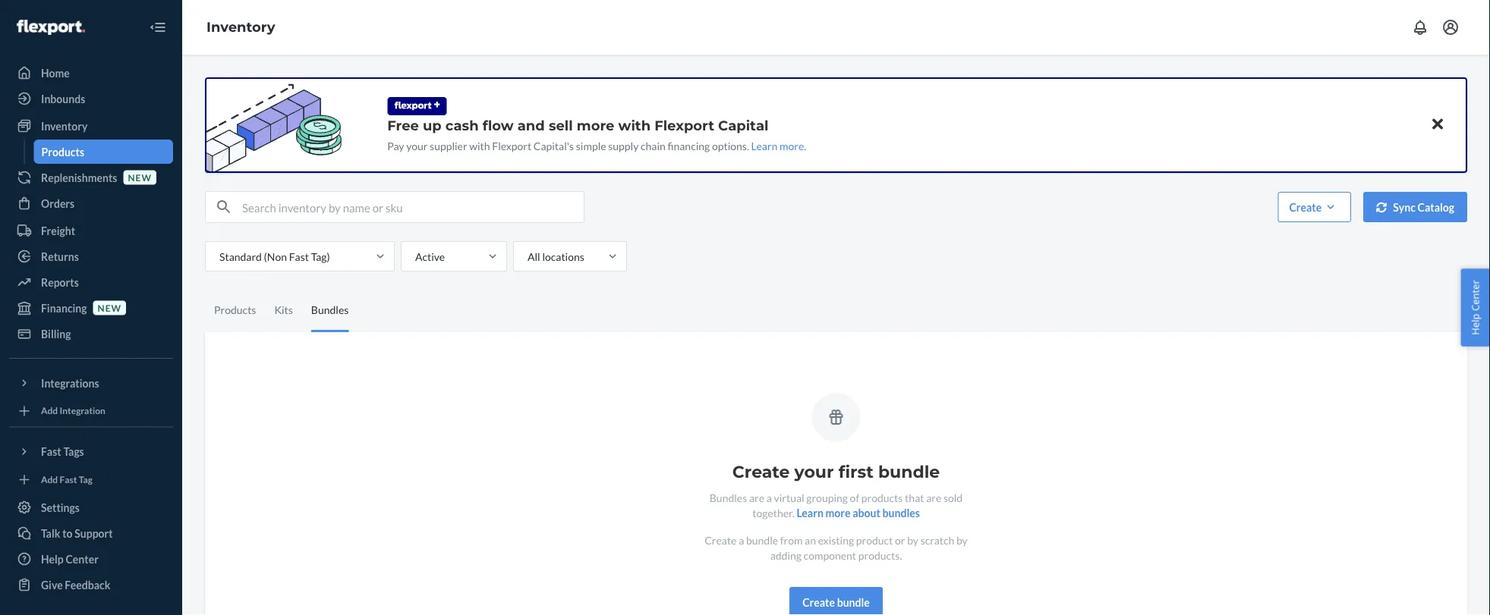 Task type: describe. For each thing, give the bounding box(es) containing it.
add for add fast tag
[[41, 474, 58, 485]]

sell
[[549, 117, 573, 134]]

learn more about bundles button
[[797, 506, 920, 521]]

pay
[[387, 139, 404, 152]]

center inside button
[[1468, 280, 1482, 311]]

to
[[62, 527, 73, 540]]

2 vertical spatial fast
[[60, 474, 77, 485]]

1 horizontal spatial your
[[794, 462, 834, 482]]

sync alt image
[[1376, 202, 1387, 213]]

products link
[[34, 140, 173, 164]]

together.
[[752, 507, 795, 520]]

1 vertical spatial inventory
[[41, 120, 88, 132]]

give
[[41, 579, 63, 592]]

kits
[[274, 304, 293, 317]]

flow
[[483, 117, 514, 134]]

free up cash flow and sell more with flexport capital pay your supplier with flexport capital's simple supply chain financing options. learn more .
[[387, 117, 806, 152]]

home link
[[9, 61, 173, 85]]

create bundle button
[[790, 588, 883, 616]]

create for create
[[1289, 201, 1322, 214]]

open notifications image
[[1411, 18, 1429, 36]]

integration
[[60, 406, 105, 417]]

freight
[[41, 224, 75, 237]]

fast tags button
[[9, 440, 173, 464]]

1 horizontal spatial flexport
[[655, 117, 714, 134]]

component
[[804, 549, 856, 562]]

existing
[[818, 534, 854, 547]]

0 vertical spatial fast
[[289, 250, 309, 263]]

financing
[[41, 302, 87, 315]]

talk to support
[[41, 527, 113, 540]]

0 vertical spatial more
[[577, 117, 614, 134]]

settings link
[[9, 496, 173, 520]]

settings
[[41, 501, 80, 514]]

returns
[[41, 250, 79, 263]]

create button
[[1278, 192, 1351, 222]]

talk to support button
[[9, 522, 173, 546]]

about
[[853, 507, 880, 520]]

tag
[[79, 474, 93, 485]]

all
[[528, 250, 540, 263]]

chain
[[641, 139, 666, 152]]

an
[[805, 534, 816, 547]]

2 are from the left
[[926, 492, 941, 504]]

orders link
[[9, 191, 173, 216]]

learn more about bundles
[[797, 507, 920, 520]]

scratch
[[921, 534, 954, 547]]

virtual
[[774, 492, 804, 504]]

grouping
[[806, 492, 848, 504]]

1 horizontal spatial inventory link
[[206, 19, 275, 35]]

bundles are a virtual grouping of products that are sold together.
[[710, 492, 963, 520]]

help center button
[[1461, 269, 1490, 347]]

.
[[804, 139, 806, 152]]

give feedback
[[41, 579, 110, 592]]

support
[[75, 527, 113, 540]]

orders
[[41, 197, 75, 210]]

billing link
[[9, 322, 173, 346]]

bundle inside button
[[837, 596, 870, 609]]

create bundle link
[[790, 588, 883, 616]]

add integration link
[[9, 402, 173, 421]]

0 horizontal spatial flexport
[[492, 139, 531, 152]]

integrations
[[41, 377, 99, 390]]

up
[[423, 117, 442, 134]]

reports link
[[9, 270, 173, 295]]

standard (non fast tag)
[[219, 250, 330, 263]]

capital
[[718, 117, 769, 134]]

from
[[780, 534, 803, 547]]

learn more link
[[751, 139, 804, 152]]

free
[[387, 117, 419, 134]]

catalog
[[1418, 201, 1454, 214]]

create for create your first bundle
[[732, 462, 790, 482]]

help center link
[[9, 547, 173, 572]]

of
[[850, 492, 859, 504]]

replenishments
[[41, 171, 117, 184]]

products inside "link"
[[41, 145, 84, 158]]

1 horizontal spatial more
[[780, 139, 804, 152]]

or
[[895, 534, 905, 547]]

financing
[[668, 139, 710, 152]]

reports
[[41, 276, 79, 289]]

add fast tag
[[41, 474, 93, 485]]

tag)
[[311, 250, 330, 263]]

0 vertical spatial inventory
[[206, 19, 275, 35]]



Task type: vqa. For each thing, say whether or not it's contained in the screenshot.
THE HELP CENTER button
yes



Task type: locate. For each thing, give the bounding box(es) containing it.
active
[[415, 250, 445, 263]]

0 horizontal spatial with
[[469, 139, 490, 152]]

2 horizontal spatial bundle
[[878, 462, 940, 482]]

1 vertical spatial your
[[794, 462, 834, 482]]

adding
[[770, 549, 802, 562]]

0 vertical spatial a
[[767, 492, 772, 504]]

freight link
[[9, 219, 173, 243]]

0 horizontal spatial a
[[739, 534, 744, 547]]

open account menu image
[[1442, 18, 1460, 36]]

products.
[[858, 549, 902, 562]]

feedback
[[65, 579, 110, 592]]

0 horizontal spatial are
[[749, 492, 764, 504]]

inbounds
[[41, 92, 85, 105]]

products up replenishments
[[41, 145, 84, 158]]

supply
[[608, 139, 639, 152]]

Search inventory by name or sku text field
[[242, 192, 584, 222]]

0 vertical spatial add
[[41, 406, 58, 417]]

1 are from the left
[[749, 492, 764, 504]]

create bundle
[[803, 596, 870, 609]]

1 vertical spatial bundles
[[710, 492, 747, 504]]

inbounds link
[[9, 87, 173, 111]]

a inside "bundles are a virtual grouping of products that are sold together."
[[767, 492, 772, 504]]

with up "supply"
[[618, 117, 651, 134]]

1 vertical spatial help
[[41, 553, 64, 566]]

more right the options.
[[780, 139, 804, 152]]

bundles for bundles
[[311, 304, 349, 317]]

1 vertical spatial a
[[739, 534, 744, 547]]

help inside button
[[1468, 314, 1482, 335]]

all locations
[[528, 250, 584, 263]]

0 horizontal spatial help
[[41, 553, 64, 566]]

1 vertical spatial fast
[[41, 446, 61, 459]]

are up together.
[[749, 492, 764, 504]]

1 horizontal spatial a
[[767, 492, 772, 504]]

with down cash
[[469, 139, 490, 152]]

fast left tag
[[60, 474, 77, 485]]

with
[[618, 117, 651, 134], [469, 139, 490, 152]]

create your first bundle
[[732, 462, 940, 482]]

2 vertical spatial bundle
[[837, 596, 870, 609]]

products
[[41, 145, 84, 158], [214, 304, 256, 317]]

1 horizontal spatial bundles
[[710, 492, 747, 504]]

fast
[[289, 250, 309, 263], [41, 446, 61, 459], [60, 474, 77, 485]]

0 vertical spatial learn
[[751, 139, 778, 152]]

1 horizontal spatial are
[[926, 492, 941, 504]]

learn
[[751, 139, 778, 152], [797, 507, 824, 520]]

0 vertical spatial bundles
[[311, 304, 349, 317]]

1 vertical spatial center
[[66, 553, 99, 566]]

0 horizontal spatial inventory
[[41, 120, 88, 132]]

0 vertical spatial center
[[1468, 280, 1482, 311]]

1 horizontal spatial center
[[1468, 280, 1482, 311]]

0 horizontal spatial your
[[406, 139, 428, 152]]

by right scratch
[[956, 534, 968, 547]]

2 horizontal spatial more
[[826, 507, 851, 520]]

are left the sold
[[926, 492, 941, 504]]

add inside the 'add integration' link
[[41, 406, 58, 417]]

new down the 'products' "link"
[[128, 172, 152, 183]]

that
[[905, 492, 924, 504]]

0 horizontal spatial by
[[907, 534, 919, 547]]

give feedback button
[[9, 573, 173, 597]]

1 horizontal spatial by
[[956, 534, 968, 547]]

add integration
[[41, 406, 105, 417]]

cash
[[446, 117, 479, 134]]

1 vertical spatial bundle
[[746, 534, 778, 547]]

more
[[577, 117, 614, 134], [780, 139, 804, 152], [826, 507, 851, 520]]

0 vertical spatial bundle
[[878, 462, 940, 482]]

your
[[406, 139, 428, 152], [794, 462, 834, 482]]

a inside create a bundle from an existing product or by scratch by adding component products.
[[739, 534, 744, 547]]

learn inside button
[[797, 507, 824, 520]]

1 horizontal spatial bundle
[[837, 596, 870, 609]]

1 horizontal spatial learn
[[797, 507, 824, 520]]

talk
[[41, 527, 60, 540]]

1 by from the left
[[907, 534, 919, 547]]

0 horizontal spatial more
[[577, 117, 614, 134]]

integrations button
[[9, 371, 173, 396]]

more down grouping
[[826, 507, 851, 520]]

1 vertical spatial more
[[780, 139, 804, 152]]

0 vertical spatial new
[[128, 172, 152, 183]]

bundles
[[883, 507, 920, 520]]

(non
[[264, 250, 287, 263]]

flexport logo image
[[17, 20, 85, 35]]

1 add from the top
[[41, 406, 58, 417]]

fast left tag)
[[289, 250, 309, 263]]

0 vertical spatial products
[[41, 145, 84, 158]]

learn down grouping
[[797, 507, 824, 520]]

first
[[839, 462, 874, 482]]

1 horizontal spatial products
[[214, 304, 256, 317]]

0 vertical spatial your
[[406, 139, 428, 152]]

0 horizontal spatial bundles
[[311, 304, 349, 317]]

1 horizontal spatial help
[[1468, 314, 1482, 335]]

a left the from
[[739, 534, 744, 547]]

1 vertical spatial with
[[469, 139, 490, 152]]

and
[[518, 117, 545, 134]]

1 vertical spatial products
[[214, 304, 256, 317]]

returns link
[[9, 244, 173, 269]]

inventory link
[[206, 19, 275, 35], [9, 114, 173, 138]]

add fast tag link
[[9, 470, 173, 490]]

are
[[749, 492, 764, 504], [926, 492, 941, 504]]

0 horizontal spatial help center
[[41, 553, 99, 566]]

0 horizontal spatial learn
[[751, 139, 778, 152]]

inventory
[[206, 19, 275, 35], [41, 120, 88, 132]]

capital's
[[534, 139, 574, 152]]

close image
[[1432, 115, 1443, 133]]

flexport up the financing
[[655, 117, 714, 134]]

bundles for bundles are a virtual grouping of products that are sold together.
[[710, 492, 747, 504]]

a up together.
[[767, 492, 772, 504]]

home
[[41, 66, 70, 79]]

create for create a bundle from an existing product or by scratch by adding component products.
[[705, 534, 737, 547]]

sync
[[1393, 201, 1416, 214]]

create inside button
[[803, 596, 835, 609]]

fast tags
[[41, 446, 84, 459]]

products
[[861, 492, 903, 504]]

sold
[[944, 492, 963, 504]]

0 horizontal spatial products
[[41, 145, 84, 158]]

product
[[856, 534, 893, 547]]

1 horizontal spatial with
[[618, 117, 651, 134]]

1 horizontal spatial inventory
[[206, 19, 275, 35]]

1 horizontal spatial new
[[128, 172, 152, 183]]

locations
[[542, 250, 584, 263]]

0 vertical spatial help
[[1468, 314, 1482, 335]]

learn inside the free up cash flow and sell more with flexport capital pay your supplier with flexport capital's simple supply chain financing options. learn more .
[[751, 139, 778, 152]]

2 by from the left
[[956, 534, 968, 547]]

bundles inside "bundles are a virtual grouping of products that are sold together."
[[710, 492, 747, 504]]

create inside create a bundle from an existing product or by scratch by adding component products.
[[705, 534, 737, 547]]

bundles
[[311, 304, 349, 317], [710, 492, 747, 504]]

0 horizontal spatial new
[[98, 302, 122, 313]]

fast inside dropdown button
[[41, 446, 61, 459]]

0 vertical spatial with
[[618, 117, 651, 134]]

1 vertical spatial help center
[[41, 553, 99, 566]]

add
[[41, 406, 58, 417], [41, 474, 58, 485]]

close navigation image
[[149, 18, 167, 36]]

bundle up adding
[[746, 534, 778, 547]]

learn down capital
[[751, 139, 778, 152]]

0 horizontal spatial center
[[66, 553, 99, 566]]

create a bundle from an existing product or by scratch by adding component products.
[[705, 534, 968, 562]]

0 vertical spatial help center
[[1468, 280, 1482, 335]]

add for add integration
[[41, 406, 58, 417]]

1 vertical spatial inventory link
[[9, 114, 173, 138]]

flexport down 'flow'
[[492, 139, 531, 152]]

2 vertical spatial more
[[826, 507, 851, 520]]

1 vertical spatial add
[[41, 474, 58, 485]]

by right or
[[907, 534, 919, 547]]

tags
[[63, 446, 84, 459]]

0 horizontal spatial bundle
[[746, 534, 778, 547]]

your inside the free up cash flow and sell more with flexport capital pay your supplier with flexport capital's simple supply chain financing options. learn more .
[[406, 139, 428, 152]]

simple
[[576, 139, 606, 152]]

1 vertical spatial new
[[98, 302, 122, 313]]

bundle inside create a bundle from an existing product or by scratch by adding component products.
[[746, 534, 778, 547]]

1 vertical spatial flexport
[[492, 139, 531, 152]]

add inside add fast tag link
[[41, 474, 58, 485]]

more up the simple
[[577, 117, 614, 134]]

bundles right kits at the left of the page
[[311, 304, 349, 317]]

options.
[[712, 139, 749, 152]]

create inside button
[[1289, 201, 1322, 214]]

standard
[[219, 250, 262, 263]]

add up settings
[[41, 474, 58, 485]]

add left integration
[[41, 406, 58, 417]]

help center inside button
[[1468, 280, 1482, 335]]

products left kits at the left of the page
[[214, 304, 256, 317]]

1 vertical spatial learn
[[797, 507, 824, 520]]

by
[[907, 534, 919, 547], [956, 534, 968, 547]]

sync catalog button
[[1364, 192, 1467, 222]]

bundle down component at the bottom right of the page
[[837, 596, 870, 609]]

fast left tags
[[41, 446, 61, 459]]

supplier
[[430, 139, 467, 152]]

help
[[1468, 314, 1482, 335], [41, 553, 64, 566]]

0 vertical spatial flexport
[[655, 117, 714, 134]]

new down reports link
[[98, 302, 122, 313]]

new for replenishments
[[128, 172, 152, 183]]

bundles left virtual at the right of the page
[[710, 492, 747, 504]]

more inside "learn more about bundles" button
[[826, 507, 851, 520]]

0 vertical spatial inventory link
[[206, 19, 275, 35]]

flexport
[[655, 117, 714, 134], [492, 139, 531, 152]]

new
[[128, 172, 152, 183], [98, 302, 122, 313]]

your up grouping
[[794, 462, 834, 482]]

sync catalog
[[1393, 201, 1454, 214]]

bundle up that
[[878, 462, 940, 482]]

0 horizontal spatial inventory link
[[9, 114, 173, 138]]

2 add from the top
[[41, 474, 58, 485]]

new for financing
[[98, 302, 122, 313]]

create for create bundle
[[803, 596, 835, 609]]

your right pay
[[406, 139, 428, 152]]

bundle
[[878, 462, 940, 482], [746, 534, 778, 547], [837, 596, 870, 609]]

billing
[[41, 328, 71, 340]]

1 horizontal spatial help center
[[1468, 280, 1482, 335]]



